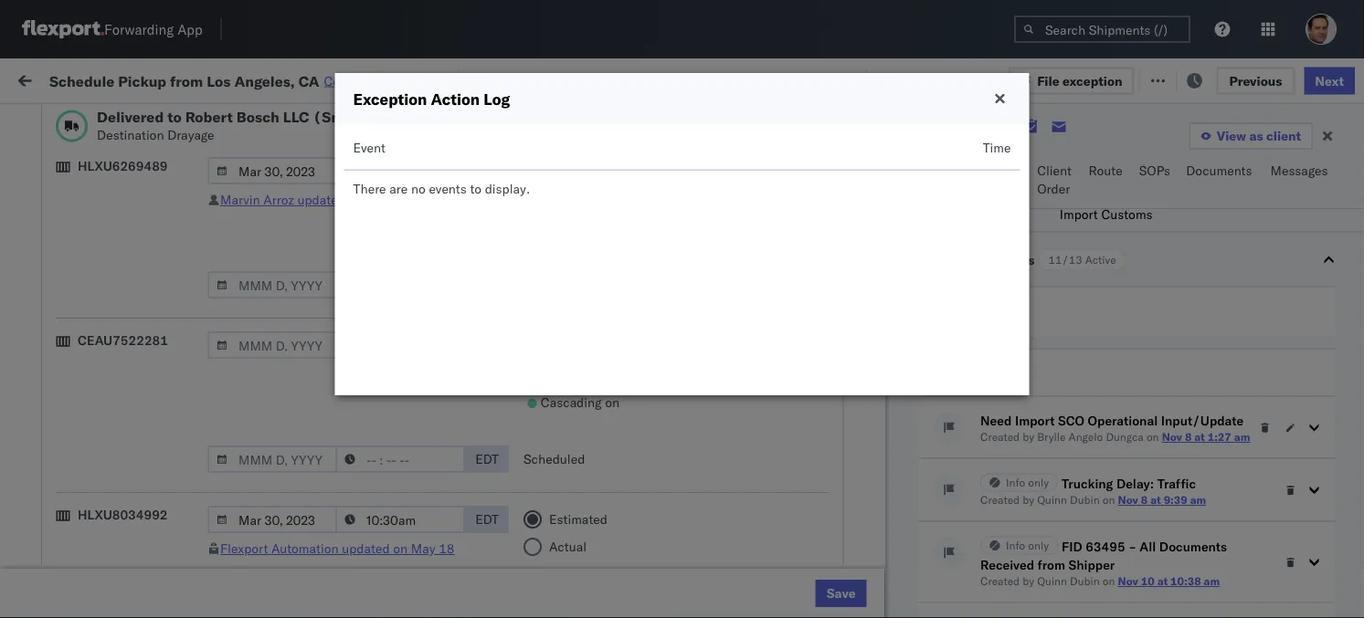 Task type: locate. For each thing, give the bounding box(es) containing it.
lhuu7894563, uetu5238478 for schedule delivery appointment
[[1126, 464, 1313, 480]]

0 horizontal spatial import
[[154, 71, 195, 87]]

2 11:59 pm pdt, nov 4, 2022 from the top
[[294, 264, 462, 280]]

info only up received
[[1006, 540, 1049, 553]]

edt for 18
[[475, 512, 499, 528]]

test
[[992, 137, 1016, 153], [758, 384, 783, 400], [877, 384, 901, 400], [877, 425, 901, 440], [877, 465, 901, 481], [877, 505, 901, 521], [877, 545, 901, 561], [854, 585, 878, 601]]

11:59 pm pst, dec 13, 2022 down '11:00 pm pst, nov 8, 2022'
[[294, 425, 469, 440]]

info only down brylle
[[1006, 477, 1049, 490]]

2 lhuu7894563, from the top
[[1126, 464, 1220, 480]]

at down input/update
[[1194, 431, 1205, 445]]

0 vertical spatial created
[[980, 431, 1020, 445]]

abcdefg78456546 for schedule pickup from los angeles, ca
[[1245, 425, 1364, 440]]

edt up display.
[[475, 163, 499, 179]]

upload customs clearance documents button down workitem button
[[42, 172, 260, 211]]

pdt,
[[357, 183, 386, 199], [356, 223, 385, 239], [356, 264, 385, 280], [356, 304, 385, 320], [356, 344, 385, 360]]

import up for at the left of page
[[154, 71, 195, 87]]

1 abcdefg78456546 from the top
[[1245, 425, 1364, 440]]

3 test123456 from the top
[[1245, 384, 1322, 400]]

1 vertical spatial updated
[[342, 541, 390, 557]]

0 vertical spatial work
[[198, 71, 230, 87]]

schedule delivery appointment up confirm pickup from los angeles, ca
[[42, 464, 225, 480]]

2 by from the top
[[1022, 494, 1034, 508]]

confirm pickup from los angeles, ca
[[42, 495, 239, 529]]

2 vertical spatial test123456
[[1245, 384, 1322, 400]]

import inside button
[[154, 71, 195, 87]]

my
[[18, 66, 47, 91]]

1 dubin from the top
[[1070, 494, 1100, 508]]

2 hlxu6269489, from the top
[[1223, 263, 1317, 279]]

11:59 pm pdt, nov 4, 2022
[[294, 223, 462, 239], [294, 264, 462, 280], [294, 304, 462, 320], [294, 344, 462, 360]]

4 flex-1889466 from the top
[[1009, 545, 1104, 561]]

1 info from the top
[[1006, 477, 1025, 490]]

pst,
[[356, 384, 384, 400], [356, 425, 384, 440], [356, 465, 384, 481], [348, 505, 376, 521], [349, 545, 377, 561]]

action for exception
[[431, 89, 480, 109]]

blocked,
[[224, 113, 269, 127]]

1 consignee from the left
[[766, 585, 828, 601]]

uetu5238478 for confirm delivery
[[1224, 545, 1313, 561]]

only down brylle
[[1028, 477, 1049, 490]]

customs for first upload customs clearance documents link from the bottom
[[87, 374, 138, 390]]

11:59 pm pst, dec 13, 2022 up 4:00 pm pst, dec 23, 2022
[[294, 465, 469, 481]]

flex-1889466 up "fid"
[[1009, 505, 1104, 521]]

related
[[918, 252, 965, 268]]

schedule delivery appointment for 11:59 pm pdt, nov 4, 2022
[[42, 303, 225, 319]]

1 vertical spatial confirm
[[42, 544, 89, 560]]

1 ocean fcl from the top
[[559, 384, 623, 400]]

2 flex-1889466 from the top
[[1009, 465, 1104, 481]]

1 horizontal spatial import
[[1015, 413, 1055, 429]]

1 vertical spatial info
[[1006, 540, 1025, 553]]

19,
[[417, 183, 437, 199]]

angeles, inside confirm pickup from los angeles, ca
[[189, 495, 239, 511]]

3 edt from the top
[[475, 512, 499, 528]]

flex-1889466 up trucking
[[1009, 425, 1104, 440]]

-
[[1128, 539, 1136, 555]]

2 ocean fcl from the top
[[559, 465, 623, 481]]

file
[[1053, 71, 1075, 87], [1037, 72, 1060, 88]]

flex-1889466 for schedule pickup from los angeles, ca
[[1009, 425, 1104, 440]]

workitem button
[[11, 145, 265, 164]]

trucking delay: traffic
[[1062, 476, 1196, 492]]

upload
[[42, 173, 84, 189], [42, 374, 84, 390]]

2 fcl from the top
[[600, 465, 623, 481]]

mmm d, yyyy text field up automation
[[207, 507, 337, 534]]

nov 8 at 1:27 am button
[[1162, 431, 1250, 445]]

only left "fid"
[[1028, 540, 1049, 553]]

action down 197 on track
[[431, 89, 480, 109]]

angeles, for confirm pickup from los angeles, ca link
[[189, 495, 239, 511]]

1 11:59 pm pdt, nov 4, 2022 from the top
[[294, 223, 462, 239]]

flexport. image
[[22, 20, 104, 38]]

13, for schedule delivery appointment
[[414, 465, 434, 481]]

mbl/mawb
[[1245, 149, 1308, 163]]

2 estimated from the top
[[549, 512, 608, 528]]

1 11:59 pm pst, dec 13, 2022 from the top
[[294, 425, 469, 440]]

13, down the "8,"
[[414, 425, 434, 440]]

0 vertical spatial edt
[[475, 163, 499, 179]]

2 vertical spatial customs
[[87, 374, 138, 390]]

-- : -- -- text field
[[335, 158, 465, 185], [335, 272, 465, 299], [335, 332, 465, 360], [335, 446, 465, 474]]

snoozed : no
[[378, 113, 443, 127]]

3 lhuu7894563, uetu5238478 from the top
[[1126, 504, 1313, 520]]

lhuu7894563, uetu5238478 for confirm delivery
[[1126, 545, 1313, 561]]

1 vertical spatial action
[[431, 89, 480, 109]]

-- : -- -- text field
[[335, 507, 465, 534]]

1 1889466 from the top
[[1048, 425, 1104, 440]]

clearance down workitem button
[[142, 173, 200, 189]]

confirm delivery link
[[42, 543, 139, 562]]

2 upload customs clearance documents from the top
[[42, 374, 200, 409]]

mmm d, yyyy text field up '4:00'
[[207, 446, 337, 474]]

1 vertical spatial 11:59 pm pst, dec 13, 2022
[[294, 465, 469, 481]]

0 vertical spatial schedule pickup from los angeles, ca
[[42, 254, 246, 288]]

delivery for 11:59 pm pdt, nov 4, 2022
[[99, 303, 146, 319]]

1 upload customs clearance documents from the top
[[42, 173, 200, 207]]

8 resize handle column header from the left
[[1214, 142, 1236, 619]]

0 vertical spatial only
[[1028, 477, 1049, 490]]

pm for 11:59 pm pdt, nov 4, 2022's schedule delivery appointment link
[[333, 304, 353, 320]]

abcdefg78456546 for confirm delivery
[[1245, 545, 1364, 561]]

1 vertical spatial schedule pickup from los angeles, ca
[[42, 334, 246, 368]]

0 vertical spatial dubin
[[1070, 494, 1100, 508]]

confirm for confirm delivery
[[42, 544, 89, 560]]

0 vertical spatial action
[[1302, 71, 1342, 87]]

1 : from the left
[[131, 113, 134, 127]]

0 vertical spatial may
[[367, 192, 391, 208]]

am for trucking delay: traffic
[[1190, 494, 1206, 508]]

customs for 1st upload customs clearance documents link
[[87, 173, 138, 189]]

ceau7522281
[[78, 333, 168, 349]]

nov inside need import sco operational input/update created by brylle angelo dungca on nov 8 at 1:27 am
[[1162, 431, 1182, 445]]

1 vertical spatial schedule delivery appointment
[[42, 303, 225, 319]]

1 vertical spatial edt
[[475, 452, 499, 468]]

0 vertical spatial 13,
[[414, 425, 434, 440]]

am right the 12:00
[[333, 183, 354, 199]]

next
[[1315, 72, 1344, 88]]

consignee
[[766, 585, 828, 601], [881, 585, 943, 601]]

2 vertical spatial created
[[980, 575, 1020, 589]]

pst, down '11:00 pm pst, nov 8, 2022'
[[356, 425, 384, 440]]

lhuu7894563, uetu5238478 up 10:38
[[1126, 545, 1313, 561]]

2 vertical spatial edt
[[475, 512, 499, 528]]

1 vertical spatial schedule pickup from los angeles, ca button
[[42, 333, 260, 371]]

sops
[[1139, 163, 1171, 179]]

flex-1889466 up flex-1893174
[[1009, 545, 1104, 561]]

8 inside need import sco operational input/update created by brylle angelo dungca on nov 8 at 1:27 am
[[1185, 431, 1192, 445]]

confirm delivery button
[[42, 543, 139, 563]]

workspace
[[357, 73, 421, 89]]

only
[[1028, 477, 1049, 490], [1028, 540, 1049, 553]]

created for trucking delay: traffic
[[980, 494, 1020, 508]]

consignee right 'demo'
[[766, 585, 828, 601]]

mbl/mawb numbers
[[1245, 149, 1356, 163]]

4 uetu5238478 from the top
[[1224, 545, 1313, 561]]

1 vertical spatial created
[[980, 494, 1020, 508]]

dec up the 23,
[[387, 465, 411, 481]]

am for pdt,
[[333, 183, 354, 199]]

2 1889466 from the top
[[1048, 465, 1104, 481]]

created
[[980, 431, 1020, 445], [980, 494, 1020, 508], [980, 575, 1020, 589]]

11/13 active
[[1048, 254, 1116, 267]]

confirm up 'confirm delivery'
[[42, 495, 89, 511]]

am right 1:27
[[1234, 431, 1250, 445]]

from inside fid 63495 - all documents received from shipper
[[1037, 557, 1065, 573]]

ocean fcl
[[559, 384, 623, 400], [559, 465, 623, 481], [559, 505, 623, 521], [559, 545, 623, 561]]

angeles, for schedule pickup from los angeles, ca link related to abcdefg78456546
[[196, 414, 246, 430]]

2 vertical spatial import
[[1015, 413, 1055, 429]]

flexport for flexport demo consignee
[[678, 585, 726, 601]]

upload customs clearance documents link down ceau7522281
[[42, 373, 260, 410]]

mmm d, yyyy text field up arroz
[[207, 158, 337, 185]]

customs down workitem button
[[87, 173, 138, 189]]

0 vertical spatial 11:59 pm pst, dec 13, 2022
[[294, 425, 469, 440]]

flexport left 'demo'
[[678, 585, 726, 601]]

ocean fcl for 4:00 pm pst, dec 23, 2022
[[559, 505, 623, 521]]

1 vertical spatial schedule delivery appointment link
[[42, 302, 225, 320]]

confirm pickup from los angeles, ca button
[[42, 494, 260, 532]]

may
[[367, 192, 391, 208], [411, 541, 436, 557]]

message
[[245, 71, 296, 87]]

work up robert
[[198, 71, 230, 87]]

lhuu7894563, uetu5238478 down traffic
[[1126, 504, 1313, 520]]

0 vertical spatial 8
[[1185, 431, 1192, 445]]

0 vertical spatial upload customs clearance documents link
[[42, 172, 260, 209]]

info only
[[1006, 477, 1049, 490], [1006, 540, 1049, 553]]

quinn down trucking
[[1037, 494, 1067, 508]]

at left risk
[[363, 71, 374, 87]]

0 horizontal spatial numbers
[[1126, 157, 1171, 170]]

1 fcl from the top
[[600, 384, 623, 400]]

flexport for flexport automation updated on may 18
[[220, 541, 268, 557]]

delivery for 11:59 pm pst, dec 13, 2022
[[99, 464, 146, 480]]

ceau7522281, hlxu6269489, hlxu80
[[1126, 223, 1364, 239], [1126, 263, 1364, 279], [1126, 303, 1364, 319], [1126, 344, 1364, 360], [1126, 384, 1364, 400]]

1 vertical spatial upload customs clearance documents link
[[42, 373, 260, 410]]

pm for schedule pickup from los angeles, ca link related to abcdefg78456546
[[333, 425, 353, 440]]

2 confirm from the top
[[42, 544, 89, 560]]

flex-1889466 down brylle
[[1009, 465, 1104, 481]]

customs down route
[[1101, 207, 1153, 223]]

1 by from the top
[[1022, 431, 1034, 445]]

dubin for trucking
[[1070, 494, 1100, 508]]

nov 10 at 10:38 am button
[[1118, 575, 1220, 589]]

13, up the 23,
[[414, 465, 434, 481]]

2 schedule pickup from los angeles, ca link from the top
[[42, 333, 260, 370]]

8,
[[414, 384, 426, 400]]

appointment for 11:59 pm pdt, nov 4, 2022
[[150, 303, 225, 319]]

1 horizontal spatial action
[[1302, 71, 1342, 87]]

3 schedule pickup from los angeles, ca button from the top
[[42, 414, 260, 452]]

: for status
[[131, 113, 134, 127]]

at right 10
[[1157, 575, 1168, 589]]

2 quinn from the top
[[1037, 575, 1067, 589]]

: for snoozed
[[420, 113, 424, 127]]

need
[[980, 413, 1012, 429]]

0 horizontal spatial work
[[198, 71, 230, 87]]

upload down workitem
[[42, 173, 84, 189]]

only for trucking
[[1028, 477, 1049, 490]]

0 vertical spatial confirm
[[42, 495, 89, 511]]

log right 'activity'
[[515, 73, 536, 89]]

1 13, from the top
[[414, 425, 434, 440]]

upload customs clearance documents down ceau7522281
[[42, 374, 200, 409]]

1 horizontal spatial may
[[411, 541, 436, 557]]

1 vertical spatial to
[[470, 181, 482, 197]]

0 horizontal spatial to
[[167, 108, 182, 127]]

4 ceau7522281, hlxu6269489, hlxu80 from the top
[[1126, 344, 1364, 360]]

lhuu7894563, uetu5238478 for confirm pickup from los angeles, ca
[[1126, 504, 1313, 520]]

3 lhuu7894563, from the top
[[1126, 504, 1220, 520]]

file exception button
[[1025, 65, 1150, 93], [1025, 65, 1150, 93], [1009, 67, 1135, 94], [1009, 67, 1135, 94]]

action inside button
[[1302, 71, 1342, 87]]

2 ceau7522281, hlxu6269489, hlxu80 from the top
[[1126, 263, 1364, 279]]

2 appointment from the top
[[150, 303, 225, 319]]

fcl
[[600, 384, 623, 400], [600, 465, 623, 481], [600, 505, 623, 521], [600, 545, 623, 561]]

2 dubin from the top
[[1070, 575, 1100, 589]]

updated down 4:00 pm pst, dec 23, 2022
[[342, 541, 390, 557]]

2 vertical spatial schedule delivery appointment
[[42, 464, 225, 480]]

3 abcdefg78456546 from the top
[[1245, 505, 1364, 521]]

2 vertical spatial schedule pickup from los angeles, ca link
[[42, 414, 260, 450]]

upload customs clearance documents for first upload customs clearance documents link from the bottom
[[42, 374, 200, 409]]

1 quinn from the top
[[1037, 494, 1067, 508]]

lhuu7894563, for schedule delivery appointment
[[1126, 464, 1220, 480]]

delivery up the hlxu8034992
[[99, 464, 146, 480]]

pst, left the "8,"
[[356, 384, 384, 400]]

updated right arroz
[[297, 192, 345, 208]]

all
[[1139, 539, 1156, 555]]

4 11:59 pm pdt, nov 4, 2022 from the top
[[294, 344, 462, 360]]

7 resize handle column header from the left
[[1095, 142, 1117, 619]]

to up drayage
[[167, 108, 182, 127]]

3 schedule delivery appointment from the top
[[42, 464, 225, 480]]

edt left scheduled
[[475, 452, 499, 468]]

0 vertical spatial to
[[167, 108, 182, 127]]

save button
[[816, 580, 867, 608]]

dec for schedule delivery appointment
[[387, 465, 411, 481]]

dec left 24,
[[380, 545, 404, 561]]

1 upload customs clearance documents button from the top
[[42, 172, 260, 211]]

am for pst,
[[325, 545, 346, 561]]

ocean fcl for 6:00 am pst, dec 24, 2022
[[559, 545, 623, 561]]

1 vertical spatial 8
[[1141, 494, 1148, 508]]

consignee for bookings test consignee
[[881, 585, 943, 601]]

2 schedule pickup from los angeles, ca button from the top
[[42, 333, 260, 371]]

events
[[429, 181, 467, 197]]

3 resize handle column header from the left
[[528, 142, 550, 619]]

1 info only from the top
[[1006, 477, 1049, 490]]

0 vertical spatial info only
[[1006, 477, 1049, 490]]

3 by from the top
[[1022, 575, 1034, 589]]

import up brylle
[[1015, 413, 1055, 429]]

appointment up confirm pickup from los angeles, ca link
[[150, 464, 225, 480]]

9 resize handle column header from the left
[[1332, 142, 1353, 619]]

0 vertical spatial schedule delivery appointment link
[[42, 222, 225, 240]]

customs down ceau7522281
[[87, 374, 138, 390]]

order
[[1037, 181, 1070, 197]]

aug
[[389, 183, 414, 199]]

: up destination
[[131, 113, 134, 127]]

1 vertical spatial schedule delivery appointment button
[[42, 302, 225, 322]]

schedule for test123456 schedule pickup from los angeles, ca link
[[42, 334, 96, 350]]

0 horizontal spatial action
[[431, 89, 480, 109]]

0 vertical spatial by
[[1022, 431, 1034, 445]]

pickup for confirm pickup from los angeles, ca button
[[92, 495, 131, 511]]

on right 197
[[447, 71, 461, 87]]

3 1889466 from the top
[[1048, 505, 1104, 521]]

am
[[1234, 431, 1250, 445], [1190, 494, 1206, 508], [1204, 575, 1220, 589]]

MMM D, YYYY text field
[[207, 158, 337, 185], [207, 332, 337, 360], [207, 446, 337, 474], [207, 507, 337, 534]]

workitem
[[20, 149, 68, 163]]

edt right the 23,
[[475, 512, 499, 528]]

schedule delivery appointment link down hlxu6269489
[[42, 222, 225, 240]]

2 only from the top
[[1028, 540, 1049, 553]]

0 horizontal spatial flexport
[[220, 541, 268, 557]]

0 horizontal spatial :
[[131, 113, 134, 127]]

0 vertical spatial schedule delivery appointment
[[42, 223, 225, 239]]

0 vertical spatial flexport
[[220, 541, 268, 557]]

3 11:59 pm pdt, nov 4, 2022 from the top
[[294, 304, 462, 320]]

test123456
[[1245, 223, 1322, 239], [1245, 344, 1322, 360], [1245, 384, 1322, 400]]

3 schedule pickup from los angeles, ca from the top
[[42, 414, 246, 449]]

schedule delivery appointment link up confirm pickup from los angeles, ca
[[42, 463, 225, 481]]

log
[[515, 73, 536, 89], [484, 89, 510, 109]]

schedule pickup from los angeles, ca link for abcdefg78456546
[[42, 414, 260, 450]]

0 vertical spatial upload
[[42, 173, 84, 189]]

flex-
[[912, 118, 957, 136], [1009, 183, 1048, 199], [1009, 223, 1048, 239], [1009, 264, 1048, 280], [1009, 304, 1048, 320], [1009, 344, 1048, 360], [1009, 384, 1048, 400], [1009, 425, 1048, 440], [1009, 465, 1048, 481], [1009, 505, 1048, 521], [1009, 545, 1048, 561], [1009, 585, 1048, 601]]

0 vertical spatial updated
[[297, 192, 345, 208]]

delivery down the hlxu8034992
[[92, 544, 139, 560]]

to inside delivered to robert bosch llc (smv suite a) destination drayage
[[167, 108, 182, 127]]

on
[[447, 71, 461, 87], [349, 192, 363, 208], [605, 395, 620, 411], [1146, 431, 1159, 445], [1102, 494, 1115, 508], [393, 541, 408, 557], [1102, 575, 1115, 589]]

1 vertical spatial upload
[[42, 374, 84, 390]]

1 horizontal spatial 8
[[1185, 431, 1192, 445]]

for
[[174, 113, 189, 127]]

by up received
[[1022, 494, 1034, 508]]

traffic
[[1157, 476, 1196, 492]]

8 down delay:
[[1141, 494, 1148, 508]]

clearance down ceau7522281
[[142, 374, 200, 390]]

pickup for 3rd schedule pickup from los angeles, ca button from the bottom
[[99, 254, 139, 270]]

3 -- : -- -- text field from the top
[[335, 332, 465, 360]]

0 vertical spatial quinn
[[1037, 494, 1067, 508]]

1 vertical spatial by
[[1022, 494, 1034, 508]]

1 vertical spatial quinn
[[1037, 575, 1067, 589]]

0 vertical spatial schedule pickup from los angeles, ca link
[[42, 253, 260, 289]]

3 flex-1889466 from the top
[[1009, 505, 1104, 521]]

by down received
[[1022, 575, 1034, 589]]

appointment
[[150, 223, 225, 239], [150, 303, 225, 319], [150, 464, 225, 480]]

schedule for 11:59 pm pdt, nov 4, 2022's schedule delivery appointment link
[[42, 303, 96, 319]]

import down the 1660288
[[1059, 207, 1098, 223]]

schedule pickup from los angeles, ca button for test123456
[[42, 333, 260, 371]]

1 vertical spatial flexport
[[678, 585, 726, 601]]

3 schedule delivery appointment button from the top
[[42, 463, 225, 483]]

confirm down the hlxu8034992
[[42, 544, 89, 560]]

pst, down 4:00 pm pst, dec 23, 2022
[[349, 545, 377, 561]]

1 test123456 from the top
[[1245, 223, 1322, 239]]

2 horizontal spatial import
[[1059, 207, 1098, 223]]

2 vertical spatial schedule delivery appointment link
[[42, 463, 225, 481]]

on right dungca
[[1146, 431, 1159, 445]]

2 vertical spatial schedule pickup from los angeles, ca button
[[42, 414, 260, 452]]

1 schedule pickup from los angeles, ca link from the top
[[42, 253, 260, 289]]

time
[[983, 140, 1011, 156]]

am right 10:38
[[1204, 575, 1220, 589]]

1 horizontal spatial log
[[515, 73, 536, 89]]

1 -- : -- -- text field from the top
[[335, 158, 465, 185]]

1 uetu5238478 from the top
[[1224, 424, 1313, 440]]

1 vertical spatial estimated
[[549, 512, 608, 528]]

1 vertical spatial info only
[[1006, 540, 1049, 553]]

0 vertical spatial schedule pickup from los angeles, ca button
[[42, 253, 260, 291]]

0 horizontal spatial log
[[484, 89, 510, 109]]

track
[[465, 71, 494, 87]]

3 mmm d, yyyy text field from the top
[[207, 446, 337, 474]]

1 edt from the top
[[475, 163, 499, 179]]

suite
[[358, 108, 394, 127]]

action for batch
[[1302, 71, 1342, 87]]

schedule delivery appointment down hlxu6269489
[[42, 223, 225, 239]]

numbers inside 'button'
[[1311, 149, 1356, 163]]

dec left the 23,
[[379, 505, 403, 521]]

1 vertical spatial only
[[1028, 540, 1049, 553]]

created inside need import sco operational input/update created by brylle angelo dungca on nov 8 at 1:27 am
[[980, 431, 1020, 445]]

4:00 pm pst, dec 23, 2022
[[294, 505, 461, 521]]

am right 9:39
[[1190, 494, 1206, 508]]

2 11:59 pm pst, dec 13, 2022 from the top
[[294, 465, 469, 481]]

5 ceau7522281, hlxu6269489, hlxu80 from the top
[[1126, 384, 1364, 400]]

info only for trucking
[[1006, 477, 1049, 490]]

schedule delivery appointment up ceau7522281
[[42, 303, 225, 319]]

flexport demo consignee
[[678, 585, 828, 601]]

2 uetu5238478 from the top
[[1224, 464, 1313, 480]]

filtered by:
[[18, 112, 84, 128]]

0 vertical spatial schedule delivery appointment button
[[42, 222, 225, 242]]

0 vertical spatial am
[[333, 183, 354, 199]]

lhuu7894563, for schedule pickup from los angeles, ca
[[1126, 424, 1220, 440]]

bosch inside delivered to robert bosch llc (smv suite a) destination drayage
[[237, 108, 280, 127]]

schedule delivery appointment for 11:59 pm pst, dec 13, 2022
[[42, 464, 225, 480]]

1 vertical spatial 13,
[[414, 465, 434, 481]]

-- : -- -- text field up the 23,
[[335, 446, 465, 474]]

-- : -- -- text field down 23
[[335, 272, 465, 299]]

0 vertical spatial clearance
[[142, 173, 200, 189]]

1 created from the top
[[980, 431, 1020, 445]]

to right events
[[470, 181, 482, 197]]

fcl for 4:00 pm pst, dec 23, 2022
[[600, 505, 623, 521]]

forwarding app link
[[22, 20, 203, 38]]

ocean fcl for 11:00 pm pst, nov 8, 2022
[[559, 384, 623, 400]]

3 schedule delivery appointment link from the top
[[42, 463, 225, 481]]

1 estimated from the top
[[549, 163, 608, 179]]

destination
[[97, 127, 164, 143]]

work
[[52, 66, 99, 91]]

created up received
[[980, 494, 1020, 508]]

4 resize handle column header from the left
[[647, 142, 669, 619]]

flex-1889466 for schedule delivery appointment
[[1009, 465, 1104, 481]]

work
[[198, 71, 230, 87], [991, 163, 1021, 179]]

work down time
[[991, 163, 1021, 179]]

2 test123456 from the top
[[1245, 344, 1322, 360]]

on down the trucking delay: traffic
[[1102, 494, 1115, 508]]

11:59 for 3rd schedule pickup from los angeles, ca link from the bottom of the page
[[294, 264, 330, 280]]

upload down ceau7522281
[[42, 374, 84, 390]]

flex-1846748 button
[[980, 219, 1107, 244], [980, 219, 1107, 244], [980, 259, 1107, 285], [980, 259, 1107, 285], [980, 299, 1107, 325], [980, 299, 1107, 325], [980, 340, 1107, 365], [980, 340, 1107, 365], [980, 380, 1107, 405], [980, 380, 1107, 405]]

documents down view at the right of the page
[[1186, 163, 1253, 179]]

2 vertical spatial am
[[1204, 575, 1220, 589]]

documents inside fid 63495 - all documents received from shipper
[[1159, 539, 1227, 555]]

am inside need import sco operational input/update created by brylle angelo dungca on nov 8 at 1:27 am
[[1234, 431, 1250, 445]]

2 vertical spatial by
[[1022, 575, 1034, 589]]

2 vertical spatial appointment
[[150, 464, 225, 480]]

pm for confirm pickup from los angeles, ca link
[[325, 505, 345, 521]]

4 ceau7522281, from the top
[[1126, 344, 1220, 360]]

sops button
[[1132, 154, 1179, 208]]

confirm inside confirm pickup from los angeles, ca
[[42, 495, 89, 511]]

appointment up ceau7522281
[[150, 303, 225, 319]]

log down activity log
[[484, 89, 510, 109]]

1 vertical spatial upload customs clearance documents button
[[42, 373, 260, 412]]

by left brylle
[[1022, 431, 1034, 445]]

next button
[[1304, 67, 1355, 94]]

4 lhuu7894563, from the top
[[1126, 545, 1220, 561]]

1 vertical spatial am
[[1190, 494, 1206, 508]]

schedule pickup from los angeles, ca button for abcdefg78456546
[[42, 414, 260, 452]]

copy
[[324, 73, 354, 89]]

marvin arroz updated on may 23 button
[[220, 192, 410, 208]]

snoozed
[[378, 113, 420, 127]]

filtered
[[18, 112, 63, 128]]

11:00 pm pst, nov 8, 2022
[[294, 384, 461, 400]]

1 vertical spatial dubin
[[1070, 575, 1100, 589]]

schedule delivery appointment link up ceau7522281
[[42, 302, 225, 320]]

schedule delivery appointment button up confirm pickup from los angeles, ca
[[42, 463, 225, 483]]

1 vertical spatial schedule pickup from los angeles, ca link
[[42, 333, 260, 370]]

1 vertical spatial am
[[325, 545, 346, 561]]

0 vertical spatial upload customs clearance documents
[[42, 173, 200, 207]]

1 horizontal spatial :
[[420, 113, 424, 127]]

1 horizontal spatial to
[[470, 181, 482, 197]]

2 vertical spatial schedule pickup from los angeles, ca
[[42, 414, 246, 449]]

pst, up 6:00 am pst, dec 24, 2022
[[348, 505, 376, 521]]

1 horizontal spatial consignee
[[881, 585, 943, 601]]

-- : -- -- text field up the "8,"
[[335, 332, 465, 360]]

1 horizontal spatial numbers
[[1311, 149, 1356, 163]]

numbers
[[1311, 149, 1356, 163], [1126, 157, 1171, 170]]

2 created from the top
[[980, 494, 1020, 508]]

-- : -- -- text field for 3rd mmm d, yyyy text box from the bottom
[[335, 332, 465, 360]]

1 vertical spatial may
[[411, 541, 436, 557]]

1 vertical spatial clearance
[[142, 374, 200, 390]]

3 ocean fcl from the top
[[559, 505, 623, 521]]

pdt, for test123456 schedule pickup from los angeles, ca link
[[356, 344, 385, 360]]

documents inside button
[[1186, 163, 1253, 179]]

-- : -- -- text field up 23
[[335, 158, 465, 185]]

11/13
[[1048, 254, 1082, 267]]

11:59 pm pdt, nov 4, 2022 for 3rd schedule pickup from los angeles, ca link from the bottom of the page
[[294, 264, 462, 280]]

forwarding app
[[104, 21, 203, 38]]

progress
[[285, 113, 331, 127]]

pickup inside confirm pickup from los angeles, ca
[[92, 495, 131, 511]]

upload customs clearance documents link down workitem button
[[42, 172, 260, 209]]

2 consignee from the left
[[881, 585, 943, 601]]

0 vertical spatial test123456
[[1245, 223, 1322, 239]]

2 info from the top
[[1006, 540, 1025, 553]]

1 vertical spatial appointment
[[150, 303, 225, 319]]

4 fcl from the top
[[600, 545, 623, 561]]

delivery inside confirm delivery link
[[92, 544, 139, 560]]

Search Work text field
[[751, 65, 950, 93]]

flex-1846748
[[912, 118, 1020, 136], [1009, 223, 1104, 239], [1009, 264, 1104, 280], [1009, 304, 1104, 320], [1009, 344, 1104, 360], [1009, 384, 1104, 400]]

pickup for schedule pickup from los angeles, ca button for test123456
[[99, 334, 139, 350]]

estimated for marvin arroz updated on may 23
[[549, 163, 608, 179]]

13, for schedule pickup from los angeles, ca
[[414, 425, 434, 440]]

2 lhuu7894563, uetu5238478 from the top
[[1126, 464, 1313, 480]]

dec down '11:00 pm pst, nov 8, 2022'
[[387, 425, 411, 440]]

3 ceau7522281, hlxu6269489, hlxu80 from the top
[[1126, 303, 1364, 319]]

previous
[[1230, 72, 1282, 88]]

0 horizontal spatial may
[[367, 192, 391, 208]]

11:59 pm pst, dec 13, 2022 for schedule delivery appointment
[[294, 465, 469, 481]]

estimated for flexport automation updated on may 18
[[549, 512, 608, 528]]

copy workspace link button
[[324, 73, 449, 89]]

1 vertical spatial test123456
[[1245, 344, 1322, 360]]

Search Shipments (/) text field
[[1014, 16, 1191, 43]]

2 hlxu80 from the top
[[1320, 263, 1364, 279]]

uetu5238478
[[1224, 424, 1313, 440], [1224, 464, 1313, 480], [1224, 504, 1313, 520], [1224, 545, 1313, 561]]

0 vertical spatial info
[[1006, 477, 1025, 490]]

appointment down marvin
[[150, 223, 225, 239]]

2 vertical spatial schedule delivery appointment button
[[42, 463, 225, 483]]

1 vertical spatial import
[[1059, 207, 1098, 223]]

deadline
[[294, 149, 339, 163]]

fcl for 11:59 pm pst, dec 13, 2022
[[600, 465, 623, 481]]

upload customs clearance documents button down ceau7522281
[[42, 373, 260, 412]]

upload customs clearance documents
[[42, 173, 200, 207], [42, 374, 200, 409]]

los inside confirm pickup from los angeles, ca
[[165, 495, 185, 511]]

0 horizontal spatial 8
[[1141, 494, 1148, 508]]

pst, up 4:00 pm pst, dec 23, 2022
[[356, 465, 384, 481]]

quinn for fid
[[1037, 575, 1067, 589]]

1 vertical spatial upload customs clearance documents
[[42, 374, 200, 409]]

created down received
[[980, 575, 1020, 589]]

2 schedule delivery appointment link from the top
[[42, 302, 225, 320]]

lhuu7894563, uetu5238478 down 1:27
[[1126, 464, 1313, 480]]

1 vertical spatial work
[[991, 163, 1021, 179]]

2 schedule delivery appointment button from the top
[[42, 302, 225, 322]]

from inside confirm pickup from los angeles, ca
[[135, 495, 162, 511]]

documents down workitem
[[42, 191, 108, 207]]

4 abcdefg78456546 from the top
[[1245, 545, 1364, 561]]

mmm d, yyyy text field down mmm d, yyyy text field
[[207, 332, 337, 360]]

resize handle column header
[[261, 142, 283, 619], [464, 142, 486, 619], [528, 142, 550, 619], [647, 142, 669, 619], [766, 142, 788, 619], [949, 142, 971, 619], [1095, 142, 1117, 619], [1214, 142, 1236, 619], [1332, 142, 1353, 619]]

numbers inside container numbers
[[1126, 157, 1171, 170]]

consignee right save
[[881, 585, 943, 601]]



Task type: describe. For each thing, give the bounding box(es) containing it.
bookings test consignee
[[797, 585, 943, 601]]

4 mmm d, yyyy text field from the top
[[207, 507, 337, 534]]

from for 3rd schedule pickup from los angeles, ca link from the bottom of the page
[[142, 254, 169, 270]]

pm for test123456 schedule pickup from los angeles, ca link
[[333, 344, 353, 360]]

angeles, for test123456 schedule pickup from los angeles, ca link
[[196, 334, 246, 350]]

lhuu7894563, for confirm delivery
[[1126, 545, 1220, 561]]

12:00
[[294, 183, 330, 199]]

ready
[[139, 113, 171, 127]]

1 resize handle column header from the left
[[261, 142, 283, 619]]

1893174
[[1048, 585, 1104, 601]]

numbers for container numbers
[[1126, 157, 1171, 170]]

display.
[[485, 181, 530, 197]]

previous button
[[1217, 67, 1295, 94]]

-- : -- -- text field for 2nd mmm d, yyyy text box from the bottom
[[335, 446, 465, 474]]

1 schedule pickup from los angeles, ca button from the top
[[42, 253, 260, 291]]

active
[[1085, 254, 1116, 267]]

2 ceau7522281, from the top
[[1126, 263, 1220, 279]]

schedule delivery appointment button for 11:59 pm pdt, nov 4, 2022
[[42, 302, 225, 322]]

1 hlxu80 from the top
[[1320, 223, 1364, 239]]

demo
[[729, 585, 763, 601]]

input/update
[[1161, 413, 1243, 429]]

work button
[[984, 154, 1030, 208]]

1 hlxu6269489, from the top
[[1223, 223, 1317, 239]]

batch action
[[1263, 71, 1342, 87]]

11:59 pm pdt, nov 4, 2022 for test123456 schedule pickup from los angeles, ca link
[[294, 344, 462, 360]]

4 hlxu6269489, from the top
[[1223, 344, 1317, 360]]

delivered to robert bosch llc (smv suite a) destination drayage
[[97, 108, 417, 143]]

10
[[1141, 575, 1154, 589]]

1 schedule delivery appointment button from the top
[[42, 222, 225, 242]]

flex
[[980, 149, 1000, 163]]

schedule pickup from los angeles, ca link for test123456
[[42, 333, 260, 370]]

by for trucking
[[1022, 494, 1034, 508]]

11:59 for test123456 schedule pickup from los angeles, ca link
[[294, 344, 330, 360]]

actual
[[549, 540, 587, 556]]

robert
[[185, 108, 233, 127]]

MMM D, YYYY text field
[[207, 272, 337, 299]]

3 hlxu80 from the top
[[1320, 303, 1364, 319]]

documents button
[[1179, 154, 1263, 208]]

1:27
[[1207, 431, 1231, 445]]

confirm for confirm pickup from los angeles, ca
[[42, 495, 89, 511]]

drayage
[[167, 127, 214, 143]]

client
[[1037, 163, 1072, 179]]

created for fid 63495 - all documents received from shipper
[[980, 575, 1020, 589]]

clearance for 1st upload customs clearance documents link
[[142, 173, 200, 189]]

flexport automation updated on may 18 button
[[220, 541, 455, 557]]

fcl for 11:00 pm pst, nov 8, 2022
[[600, 384, 623, 400]]

on left are
[[349, 192, 363, 208]]

risk
[[377, 71, 399, 87]]

deadline button
[[285, 145, 468, 164]]

no
[[411, 181, 426, 197]]

fcl for 6:00 am pst, dec 24, 2022
[[600, 545, 623, 561]]

1 appointment from the top
[[150, 223, 225, 239]]

11:59 for schedule pickup from los angeles, ca link related to abcdefg78456546
[[294, 425, 330, 440]]

1 upload from the top
[[42, 173, 84, 189]]

exception action log
[[353, 89, 510, 109]]

1 mmm d, yyyy text field from the top
[[207, 158, 337, 185]]

updated for automation
[[342, 541, 390, 557]]

info for trucking delay: traffic
[[1006, 477, 1025, 490]]

delivery down hlxu6269489
[[99, 223, 146, 239]]

11:59 pm pst, dec 13, 2022 for schedule pickup from los angeles, ca
[[294, 425, 469, 440]]

11:59 for schedule delivery appointment link for 11:59 pm pst, dec 13, 2022
[[294, 465, 330, 481]]

sco
[[1058, 413, 1084, 429]]

import for import work
[[154, 71, 195, 87]]

schedule delivery appointment link for 11:59 pm pst, dec 13, 2022
[[42, 463, 225, 481]]

import inside need import sco operational input/update created by brylle angelo dungca on nov 8 at 1:27 am
[[1015, 413, 1055, 429]]

view
[[1217, 128, 1246, 144]]

automation
[[271, 541, 339, 557]]

bosch inside the bosch ocean test link
[[912, 137, 948, 153]]

9:39
[[1164, 494, 1187, 508]]

id
[[1003, 149, 1014, 163]]

updated for arroz
[[297, 192, 345, 208]]

by inside need import sco operational input/update created by brylle angelo dungca on nov 8 at 1:27 am
[[1022, 431, 1034, 445]]

schedule pickup from los angeles, ca for abcdefg78456546
[[42, 414, 246, 449]]

container numbers button
[[1117, 138, 1217, 171]]

flex-1893174
[[1009, 585, 1104, 601]]

778 at risk
[[335, 71, 399, 87]]

uetu5238478 for confirm pickup from los angeles, ca
[[1224, 504, 1313, 520]]

dungca
[[1106, 431, 1144, 445]]

dec for confirm pickup from los angeles, ca
[[379, 505, 403, 521]]

197
[[420, 71, 443, 87]]

3 hlxu6269489, from the top
[[1223, 303, 1317, 319]]

pdt, for 11:59 pm pdt, nov 4, 2022's schedule delivery appointment link
[[356, 304, 385, 320]]

fid
[[1062, 539, 1082, 555]]

actions
[[1310, 149, 1347, 163]]

on down shipper
[[1102, 575, 1115, 589]]

log inside 'activity log' button
[[515, 73, 536, 89]]

abcdefg78456546 for schedule delivery appointment
[[1245, 465, 1364, 481]]

1 schedule delivery appointment from the top
[[42, 223, 225, 239]]

pm for 3rd schedule pickup from los angeles, ca link from the bottom of the page
[[333, 264, 353, 280]]

5 hlxu80 from the top
[[1320, 384, 1364, 400]]

import for import customs
[[1059, 207, 1098, 223]]

confirm pickup from los angeles, ca link
[[42, 494, 260, 531]]

lhuu7894563, for confirm pickup from los angeles, ca
[[1126, 504, 1220, 520]]

batch action button
[[1234, 65, 1354, 93]]

route button
[[1082, 154, 1132, 208]]

at inside need import sco operational input/update created by brylle angelo dungca on nov 8 at 1:27 am
[[1194, 431, 1205, 445]]

1 upload customs clearance documents link from the top
[[42, 172, 260, 209]]

2 resize handle column header from the left
[[464, 142, 486, 619]]

dec for schedule pickup from los angeles, ca
[[387, 425, 411, 440]]

ca inside confirm pickup from los angeles, ca
[[42, 513, 59, 529]]

arroz
[[263, 192, 294, 208]]

may for 18
[[411, 541, 436, 557]]

flex-1889466 for confirm delivery
[[1009, 545, 1104, 561]]

client
[[1267, 128, 1301, 144]]

pst, for schedule delivery appointment
[[356, 465, 384, 481]]

info only for fid
[[1006, 540, 1049, 553]]

view as client
[[1217, 128, 1301, 144]]

1889466 for confirm pickup from los angeles, ca
[[1048, 505, 1104, 521]]

operational
[[1088, 413, 1158, 429]]

delivery for 6:00 am pst, dec 24, 2022
[[92, 544, 139, 560]]

angeles, for 3rd schedule pickup from los angeles, ca link from the bottom of the page
[[196, 254, 246, 270]]

schedule pickup from los angeles, ca copy workspace link
[[49, 72, 449, 90]]

flex-1889466 for confirm pickup from los angeles, ca
[[1009, 505, 1104, 521]]

shipper
[[1068, 557, 1115, 573]]

flexport automation updated on may 18
[[220, 541, 455, 557]]

from for test123456 schedule pickup from los angeles, ca link
[[142, 334, 169, 350]]

scheduled
[[524, 452, 585, 468]]

from for schedule pickup from los angeles, ca link related to abcdefg78456546
[[142, 414, 169, 430]]

778
[[335, 71, 359, 87]]

1889466 for confirm delivery
[[1048, 545, 1104, 561]]

brylle
[[1037, 431, 1066, 445]]

6 resize handle column header from the left
[[949, 142, 971, 619]]

uetu5238478 for schedule delivery appointment
[[1224, 464, 1313, 480]]

5 resize handle column header from the left
[[766, 142, 788, 619]]

numbers for mbl/mawb numbers
[[1311, 149, 1356, 163]]

a)
[[398, 108, 417, 127]]

pst, for schedule pickup from los angeles, ca
[[356, 425, 384, 440]]

1 ceau7522281, from the top
[[1126, 223, 1220, 239]]

hlxu8034992
[[78, 508, 168, 524]]

due nov 4, 11:59 pm
[[872, 72, 1000, 88]]

on inside need import sco operational input/update created by brylle angelo dungca on nov 8 at 1:27 am
[[1146, 431, 1159, 445]]

6:00 am pst, dec 24, 2022
[[294, 545, 462, 561]]

2 upload customs clearance documents button from the top
[[42, 373, 260, 412]]

schedule pickup from los angeles, ca for test123456
[[42, 334, 246, 368]]

5 hlxu6269489, from the top
[[1223, 384, 1317, 400]]

bookings
[[797, 585, 850, 601]]

schedule delivery appointment button for 11:59 pm pst, dec 13, 2022
[[42, 463, 225, 483]]

1 vertical spatial customs
[[1101, 207, 1153, 223]]

need import sco operational input/update created by brylle angelo dungca on nov 8 at 1:27 am
[[980, 413, 1250, 445]]

work inside button
[[198, 71, 230, 87]]

uetu5238478 for schedule pickup from los angeles, ca
[[1224, 424, 1313, 440]]

on down -- : -- -- text box
[[393, 541, 408, 557]]

1889466 for schedule pickup from los angeles, ca
[[1048, 425, 1104, 440]]

from for confirm pickup from los angeles, ca link
[[135, 495, 162, 511]]

1 schedule delivery appointment link from the top
[[42, 222, 225, 240]]

client order
[[1037, 163, 1072, 197]]

4 hlxu80 from the top
[[1320, 344, 1364, 360]]

2 upload from the top
[[42, 374, 84, 390]]

related exceptions
[[918, 252, 1034, 268]]

schedule for 3rd schedule pickup from los angeles, ca link from the bottom of the page
[[42, 254, 96, 270]]

container
[[1126, 142, 1175, 156]]

(smv
[[313, 108, 354, 127]]

only for fid
[[1028, 540, 1049, 553]]

hlxu6269489
[[78, 159, 168, 175]]

trucking
[[1062, 476, 1113, 492]]

consignee for flexport demo consignee
[[766, 585, 828, 601]]

by for fid
[[1022, 575, 1034, 589]]

11:59 pm pdt, nov 4, 2022 for 11:59 pm pdt, nov 4, 2022's schedule delivery appointment link
[[294, 304, 462, 320]]

dubin for fid
[[1070, 575, 1100, 589]]

bosch ocean test link
[[912, 136, 1016, 154]]

schedule for third schedule delivery appointment link from the bottom of the page
[[42, 223, 96, 239]]

operator:
[[727, 72, 782, 88]]

activity
[[468, 73, 512, 89]]

my work
[[18, 66, 99, 91]]

2 upload customs clearance documents link from the top
[[42, 373, 260, 410]]

as
[[1250, 128, 1263, 144]]

import customs
[[1059, 207, 1153, 223]]

schedule delivery appointment link for 11:59 pm pdt, nov 4, 2022
[[42, 302, 225, 320]]

nov 8 at 9:39 am button
[[1118, 494, 1206, 508]]

dec for confirm delivery
[[380, 545, 404, 561]]

pickup for schedule pickup from los angeles, ca button corresponding to abcdefg78456546
[[99, 414, 139, 430]]

schedule for schedule pickup from los angeles, ca link related to abcdefg78456546
[[42, 414, 96, 430]]

-- : -- -- text field for mmm d, yyyy text field
[[335, 272, 465, 299]]

on right cascading
[[605, 395, 620, 411]]

2 edt from the top
[[475, 452, 499, 468]]

test123456 for upload customs clearance documents
[[1245, 384, 1322, 400]]

1 schedule pickup from los angeles, ca from the top
[[42, 254, 246, 288]]

delay:
[[1116, 476, 1154, 492]]

msdu7304509
[[1126, 585, 1219, 601]]

at left 9:39
[[1150, 494, 1161, 508]]

pdt, for 3rd schedule pickup from los angeles, ca link from the bottom of the page
[[356, 264, 385, 280]]

fid 63495 - all documents received from shipper
[[980, 539, 1227, 573]]

work inside button
[[991, 163, 1021, 179]]

app
[[177, 21, 203, 38]]

import work button
[[147, 58, 238, 100]]

event
[[353, 140, 386, 156]]

documents down ceau7522281
[[42, 393, 108, 409]]

2 mmm d, yyyy text field from the top
[[207, 332, 337, 360]]

ocean fcl for 11:59 pm pst, dec 13, 2022
[[559, 465, 623, 481]]

5 ceau7522281, from the top
[[1126, 384, 1220, 400]]

pm for schedule delivery appointment link for 11:59 pm pst, dec 13, 2022
[[333, 465, 353, 481]]

(3)
[[296, 71, 320, 87]]

1 ceau7522281, hlxu6269489, hlxu80 from the top
[[1126, 223, 1364, 239]]

link
[[425, 73, 449, 89]]

upload customs clearance documents for 1st upload customs clearance documents link
[[42, 173, 200, 207]]

3 ceau7522281, from the top
[[1126, 303, 1220, 319]]

flex-1846748 link
[[912, 118, 1020, 136]]



Task type: vqa. For each thing, say whether or not it's contained in the screenshot.
the topmost Dubin
yes



